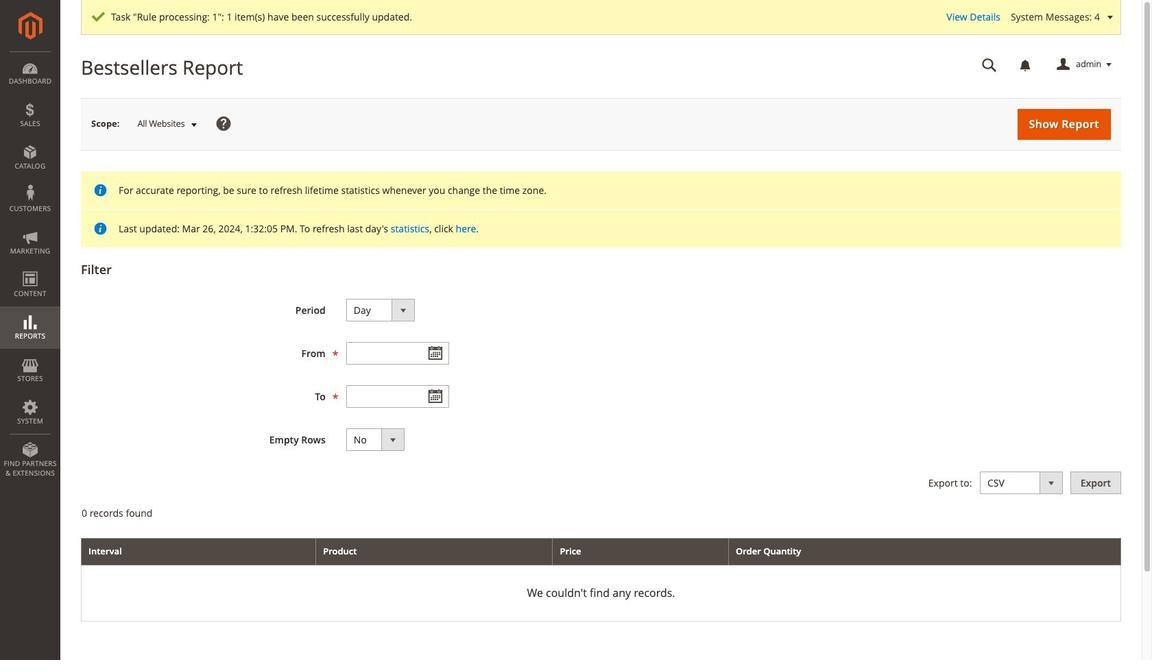 Task type: locate. For each thing, give the bounding box(es) containing it.
magento admin panel image
[[18, 12, 42, 40]]

menu bar
[[0, 51, 60, 485]]

None text field
[[346, 386, 449, 408]]

None text field
[[346, 342, 449, 365]]



Task type: vqa. For each thing, say whether or not it's contained in the screenshot.
'To' text field
no



